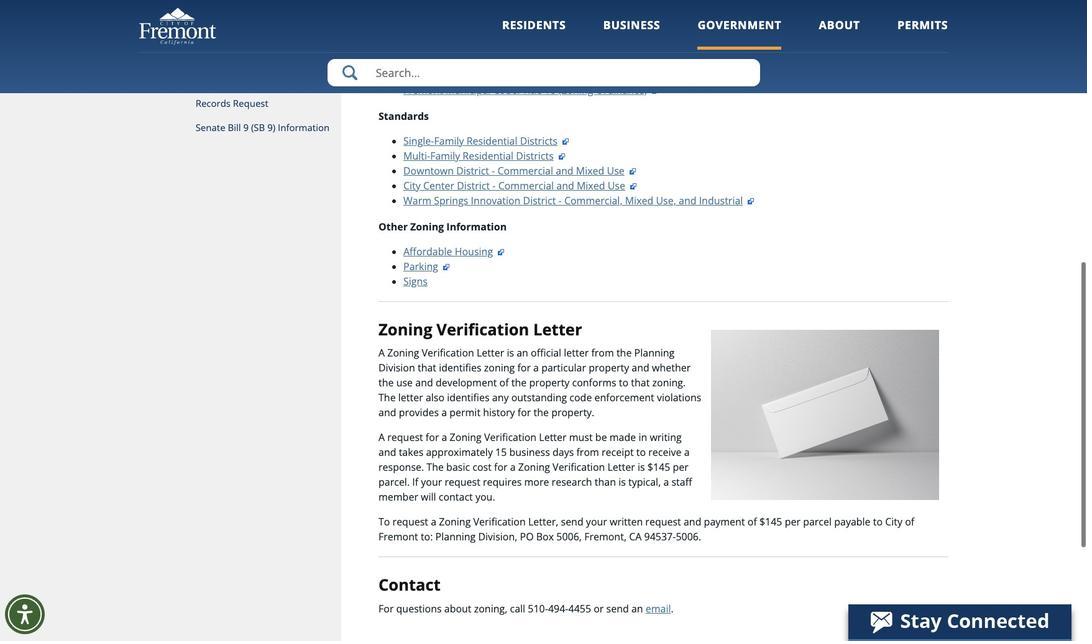 Task type: describe. For each thing, give the bounding box(es) containing it.
letter up official
[[533, 319, 582, 340]]

city center district - commercial and mixed use link
[[403, 179, 638, 192]]

email
[[646, 602, 671, 616]]

history
[[483, 406, 515, 420]]

0 vertical spatial identifies
[[439, 361, 481, 375]]

any
[[492, 391, 509, 405]]

have
[[726, 53, 748, 67]]

also
[[426, 391, 444, 405]]

requires
[[483, 476, 522, 489]]

center
[[423, 179, 454, 192]]

and inside to request a zoning verification letter, send your written request and payment of $145 per parcel payable to city of fremont to: planning division, po box 5006, fremont, ca 94537-5006.
[[684, 515, 701, 529]]

from inside a zoning verification letter is an official letter from the planning division that identifies zoning for a particular property and whether the use and development of the property conforms to that zoning. the letter also identifies any outstanding code enforcement violations and provides a permit history for the property.
[[591, 346, 614, 360]]

the down zoning
[[511, 376, 527, 390]]

1 vertical spatial use
[[608, 179, 625, 192]]

not
[[708, 53, 724, 67]]

districts for multi-family residential districts
[[520, 134, 558, 148]]

a request for a zoning verification letter must be made in writing and takes approximately 15 business days from receipt to receive a response. the basic cost for a zoning verification letter is $145 per parcel. if your request requires more research than is typical, a staff member will contact you.
[[378, 431, 692, 504]]

contact
[[378, 574, 441, 596]]

business inside a request for a zoning verification letter must be made in writing and takes approximately 15 business days from receipt to receive a response. the basic cost for a zoning verification letter is $145 per parcel. if your request requires more research than is typical, a staff member will contact you.
[[509, 446, 550, 459]]

to inside to request a zoning verification letter, send your written request and payment of $145 per parcel payable to city of fremont to: planning division, po box 5006, fremont, ca 94537-5006.
[[873, 515, 883, 529]]

division,
[[478, 530, 517, 544]]

information inside the senate bill 9 (sb 9) information link
[[278, 121, 330, 134]]

for up 'allowed'
[[466, 38, 479, 52]]

or
[[594, 602, 604, 616]]

fremont, inside to request a zoning verification letter, send your written request and payment of $145 per parcel payable to city of fremont to: planning division, po box 5006, fremont, ca 94537-5006.
[[584, 530, 626, 544]]

0 vertical spatial mixed
[[576, 164, 604, 177]]

0 horizontal spatial property
[[529, 376, 570, 390]]

1 location from the left
[[524, 53, 561, 67]]

single-family residential districts multi-family residential districts downtown district - commercial and mixed use city center district - commercial and mixed use warm springs innovation district - commercial, mixed use, and industrial
[[403, 134, 743, 207]]

know
[[860, 38, 885, 52]]

if inside a request for a zoning verification letter must be made in writing and takes approximately 15 business days from receipt to receive a response. the basic cost for a zoning verification letter is $145 per parcel. if your request requires more research than is typical, a staff member will contact you.
[[412, 476, 418, 489]]

is up typical,
[[638, 461, 645, 474]]

parcel
[[803, 515, 832, 529]]

parcel.
[[378, 476, 410, 489]]

for questions about zoning, call 510-494-4455 or send an email .
[[378, 602, 674, 616]]

to inside . if you want to open a business in fremont, this online tool lets you know if the business is allowed at the location you are interested in. if you do not have a location in mind, it will show you where in fremont the business could be located.
[[604, 38, 614, 52]]

zoning verification letter
[[378, 319, 586, 340]]

downtown
[[403, 164, 454, 177]]

zoning inside a zoning verification letter is an official letter from the planning division that identifies zoning for a particular property and whether the use and development of the property conforms to that zoning. the letter also identifies any outstanding code enforcement violations and provides a permit history for the property.
[[387, 346, 419, 360]]

takes
[[399, 446, 423, 459]]

signs link
[[403, 274, 428, 288]]

mind,
[[810, 53, 836, 67]]

open
[[616, 38, 640, 52]]

$145 inside a request for a zoning verification letter must be made in writing and takes approximately 15 business days from receipt to receive a response. the basic cost for a zoning verification letter is $145 per parcel. if your request requires more research than is typical, a staff member will contact you.
[[647, 461, 670, 474]]

1 vertical spatial fremont
[[403, 83, 443, 97]]

request up 94537-
[[645, 515, 681, 529]]

is inside . if you want to open a business in fremont, this online tool lets you know if the business is allowed at the location you are interested in. if you do not have a location in mind, it will show you where in fremont the business could be located.
[[447, 53, 454, 67]]

a for a request for a zoning verification letter must be made in writing and takes approximately 15 business days from receipt to receive a response. the basic cost for a zoning verification letter is $145 per parcel. if your request requires more research than is typical, a staff member will contact you.
[[378, 431, 385, 445]]

zoning
[[484, 361, 515, 375]]

cost
[[473, 461, 492, 474]]

payment
[[704, 515, 745, 529]]

revisions
[[463, 23, 506, 37]]

0 vertical spatial district
[[456, 164, 489, 177]]

fremont municipal code: title 18 (zoning ordinance)
[[403, 83, 647, 97]]

the up "municipal"
[[457, 68, 472, 82]]

0 horizontal spatial that
[[418, 361, 436, 375]]

the right at
[[506, 53, 522, 67]]

for down 15
[[494, 461, 508, 474]]

lets
[[821, 38, 838, 52]]

business down zoningcheck
[[403, 53, 444, 67]]

development
[[436, 376, 497, 390]]

your inside to request a zoning verification letter, send your written request and payment of $145 per parcel payable to city of fremont to: planning division, po box 5006, fremont, ca 94537-5006.
[[586, 515, 607, 529]]

multi-
[[403, 149, 430, 163]]

conforms
[[572, 376, 616, 390]]

multi-family residential districts link
[[403, 149, 566, 163]]

request up takes
[[387, 431, 423, 445]]

you down if
[[892, 53, 909, 67]]

a up approximately
[[442, 431, 447, 445]]

residents
[[502, 17, 566, 32]]

written
[[610, 515, 643, 529]]

a right receive
[[684, 446, 690, 459]]

business up in.
[[651, 38, 691, 52]]

records
[[196, 97, 231, 109]]

a up requires
[[510, 461, 516, 474]]

the down outstanding
[[534, 406, 549, 420]]

receive
[[648, 446, 681, 459]]

response.
[[378, 461, 424, 474]]

single-family residential districts link
[[403, 134, 570, 148]]

be inside . if you want to open a business in fremont, this online tool lets you know if the business is allowed at the location you are interested in. if you do not have a location in mind, it will show you where in fremont the business could be located.
[[546, 68, 557, 82]]

and inside a request for a zoning verification letter must be made in writing and takes approximately 15 business days from receipt to receive a response. the basic cost for a zoning verification letter is $145 per parcel. if your request requires more research than is typical, a staff member will contact you.
[[378, 446, 396, 459]]

senate
[[196, 121, 225, 134]]

typical,
[[628, 476, 661, 489]]

municipal
[[446, 83, 491, 97]]

business
[[603, 17, 660, 32]]

contact
[[439, 491, 473, 504]]

stay connected image
[[848, 605, 1070, 640]]

other
[[378, 220, 408, 233]]

of right "payable"
[[905, 515, 914, 529]]

commercial,
[[564, 194, 622, 207]]

0 vertical spatial if
[[551, 38, 557, 52]]

4455
[[568, 602, 591, 616]]

your inside a request for a zoning verification letter must be made in writing and takes approximately 15 business days from receipt to receive a response. the basic cost for a zoning verification letter is $145 per parcel. if your request requires more research than is typical, a staff member will contact you.
[[421, 476, 442, 489]]

basic
[[446, 461, 470, 474]]

. if you want to open a business in fremont, this online tool lets you know if the business is allowed at the location you are interested in. if you do not have a location in mind, it will show you where in fremont the business could be located.
[[403, 38, 941, 82]]

enforcement
[[594, 391, 654, 405]]

residents link
[[502, 17, 566, 49]]

government link
[[698, 17, 782, 49]]

the down division
[[378, 376, 394, 390]]

zoningcheck for businesses
[[403, 38, 533, 52]]

fremont, inside . if you want to open a business in fremont, this online tool lets you know if the business is allowed at the location you are interested in. if you do not have a location in mind, it will show you where in fremont the business could be located.
[[705, 38, 747, 52]]

official
[[531, 346, 561, 360]]

fremont inside . if you want to open a business in fremont, this online tool lets you know if the business is allowed at the location you are interested in. if you do not have a location in mind, it will show you where in fremont the business could be located.
[[415, 68, 454, 82]]

of inside a zoning verification letter is an official letter from the planning division that identifies zoning for a particular property and whether the use and development of the property conforms to that zoning. the letter also identifies any outstanding code enforcement violations and provides a permit history for the property.
[[499, 376, 509, 390]]

days
[[553, 446, 574, 459]]

a down also
[[441, 406, 447, 420]]

affordable housing parking signs
[[403, 245, 493, 288]]

per inside a request for a zoning verification letter must be made in writing and takes approximately 15 business days from receipt to receive a response. the basic cost for a zoning verification letter is $145 per parcel. if your request requires more research than is typical, a staff member will contact you.
[[673, 461, 689, 474]]

at
[[495, 53, 504, 67]]

1 vertical spatial mixed
[[577, 179, 605, 192]]

interested
[[601, 53, 649, 67]]

warm springs innovation district - commercial, mixed use, and industrial link
[[403, 194, 755, 207]]

(zoning
[[558, 83, 593, 97]]

ordinance)
[[596, 83, 647, 97]]

single-
[[403, 134, 434, 148]]

whether
[[652, 361, 691, 375]]

the inside a zoning verification letter is an official letter from the planning division that identifies zoning for a particular property and whether the use and development of the property conforms to that zoning. the letter also identifies any outstanding code enforcement violations and provides a permit history for the property.
[[378, 391, 396, 405]]

to request a zoning verification letter, send your written request and payment of $145 per parcel payable to city of fremont to: planning division, po box 5006, fremont, ca 94537-5006.
[[378, 515, 914, 544]]

0 vertical spatial property
[[589, 361, 629, 375]]

for down outstanding
[[518, 406, 531, 420]]

$145 inside to request a zoning verification letter, send your written request and payment of $145 per parcel payable to city of fremont to: planning division, po box 5006, fremont, ca 94537-5006.
[[759, 515, 782, 529]]

city inside single-family residential districts multi-family residential districts downtown district - commercial and mixed use city center district - commercial and mixed use warm springs innovation district - commercial, mixed use, and industrial
[[403, 179, 421, 192]]

1 vertical spatial -
[[492, 179, 496, 192]]

94537-
[[644, 530, 676, 544]]

fremont municipal code: title 18 (zoning ordinance) link
[[403, 83, 660, 97]]

is inside a zoning verification letter is an official letter from the planning division that identifies zoning for a particular property and whether the use and development of the property conforms to that zoning. the letter also identifies any outstanding code enforcement violations and provides a permit history for the property.
[[507, 346, 514, 360]]

you up the it
[[840, 38, 857, 52]]

member
[[378, 491, 418, 504]]

use
[[396, 376, 413, 390]]

zoning.
[[652, 376, 686, 390]]

you.
[[475, 491, 495, 504]]

from inside a request for a zoning verification letter must be made in writing and takes approximately 15 business days from receipt to receive a response. the basic cost for a zoning verification letter is $145 per parcel. if your request requires more research than is typical, a staff member will contact you.
[[576, 446, 599, 459]]

will inside a request for a zoning verification letter must be made in writing and takes approximately 15 business days from receipt to receive a response. the basic cost for a zoning verification letter is $145 per parcel. if your request requires more research than is typical, a staff member will contact you.
[[421, 491, 436, 504]]

planning inside a zoning verification letter is an official letter from the planning division that identifies zoning for a particular property and whether the use and development of the property conforms to that zoning. the letter also identifies any outstanding code enforcement violations and provides a permit history for the property.
[[634, 346, 675, 360]]

fremont inside to request a zoning verification letter, send your written request and payment of $145 per parcel payable to city of fremont to: planning division, po box 5006, fremont, ca 94537-5006.
[[378, 530, 418, 544]]

1 vertical spatial information
[[446, 220, 507, 233]]

located.
[[560, 68, 597, 82]]

verification up research
[[553, 461, 605, 474]]

9
[[243, 121, 249, 134]]

0 vertical spatial residential
[[467, 134, 517, 148]]

1 vertical spatial identifies
[[447, 391, 489, 405]]

payable
[[834, 515, 870, 529]]

1 vertical spatial send
[[606, 602, 629, 616]]

could
[[518, 68, 543, 82]]

0 horizontal spatial letter
[[398, 391, 423, 405]]

in down tool
[[799, 53, 807, 67]]

you left do
[[674, 53, 691, 67]]

verification up 15
[[484, 431, 536, 445]]



Task type: vqa. For each thing, say whether or not it's contained in the screenshot.
interested
yes



Task type: locate. For each thing, give the bounding box(es) containing it.
0 vertical spatial family
[[434, 134, 464, 148]]

planning inside to request a zoning verification letter, send your written request and payment of $145 per parcel payable to city of fremont to: planning division, po box 5006, fremont, ca 94537-5006.
[[435, 530, 476, 544]]

fremont
[[415, 68, 454, 82], [403, 83, 443, 97], [378, 530, 418, 544]]

descriptions of zoning districts zoning atlas revisions
[[403, 8, 548, 37]]

you
[[559, 38, 576, 52], [840, 38, 857, 52], [564, 53, 581, 67], [674, 53, 691, 67], [892, 53, 909, 67]]

0 horizontal spatial if
[[412, 476, 418, 489]]

division
[[378, 361, 415, 375]]

letter inside a zoning verification letter is an official letter from the planning division that identifies zoning for a particular property and whether the use and development of the property conforms to that zoning. the letter also identifies any outstanding code enforcement violations and provides a permit history for the property.
[[477, 346, 504, 360]]

1 vertical spatial your
[[586, 515, 607, 529]]

staff
[[672, 476, 692, 489]]

letter,
[[528, 515, 558, 529]]

commercial up city center district - commercial and mixed use link
[[498, 164, 553, 177]]

Search text field
[[327, 59, 760, 86]]

industrial
[[699, 194, 743, 207]]

districts
[[510, 8, 548, 22], [520, 134, 558, 148], [516, 149, 554, 163]]

- down 'multi-family residential districts' link
[[492, 164, 495, 177]]

letter
[[533, 319, 582, 340], [477, 346, 504, 360], [539, 431, 567, 445], [608, 461, 635, 474]]

in right made
[[639, 431, 647, 445]]

atlas
[[438, 23, 460, 37]]

district down city center district - commercial and mixed use link
[[523, 194, 556, 207]]

is up zoning
[[507, 346, 514, 360]]

2 horizontal spatial if
[[665, 53, 671, 67]]

questions
[[396, 602, 442, 616]]

to right receipt
[[636, 446, 646, 459]]

0 vertical spatial $145
[[647, 461, 670, 474]]

send inside to request a zoning verification letter, send your written request and payment of $145 per parcel payable to city of fremont to: planning division, po box 5006, fremont, ca 94537-5006.
[[561, 515, 583, 529]]

-
[[492, 164, 495, 177], [492, 179, 496, 192], [558, 194, 562, 207]]

business right 15
[[509, 446, 550, 459]]

will inside . if you want to open a business in fremont, this online tool lets you know if the business is allowed at the location you are interested in. if you do not have a location in mind, it will show you where in fremont the business could be located.
[[847, 53, 863, 67]]

0 vertical spatial letter
[[564, 346, 589, 360]]

1 vertical spatial will
[[421, 491, 436, 504]]

0 vertical spatial be
[[546, 68, 557, 82]]

9)
[[267, 121, 275, 134]]

to
[[378, 515, 390, 529]]

be right must
[[595, 431, 607, 445]]

1 vertical spatial per
[[785, 515, 800, 529]]

request
[[233, 97, 268, 109]]

and
[[556, 164, 573, 177], [556, 179, 574, 192], [679, 194, 696, 207], [632, 361, 649, 375], [415, 376, 433, 390], [378, 406, 396, 420], [378, 446, 396, 459], [684, 515, 701, 529]]

if down residents
[[551, 38, 557, 52]]

0 vertical spatial fremont
[[415, 68, 454, 82]]

districts for descriptions of zoning districts
[[510, 8, 548, 22]]

. inside . if you want to open a business in fremont, this online tool lets you know if the business is allowed at the location you are interested in. if you do not have a location in mind, it will show you where in fremont the business could be located.
[[545, 38, 548, 52]]

code:
[[493, 83, 520, 97]]

government
[[698, 17, 782, 32]]

a inside to request a zoning verification letter, send your written request and payment of $145 per parcel payable to city of fremont to: planning division, po box 5006, fremont, ca 94537-5006.
[[431, 515, 436, 529]]

2 vertical spatial district
[[523, 194, 556, 207]]

districts inside descriptions of zoning districts zoning atlas revisions
[[510, 8, 548, 22]]

0 horizontal spatial information
[[278, 121, 330, 134]]

a inside a zoning verification letter is an official letter from the planning division that identifies zoning for a particular property and whether the use and development of the property conforms to that zoning. the letter also identifies any outstanding code enforcement violations and provides a permit history for the property.
[[378, 346, 385, 360]]

springs
[[434, 194, 468, 207]]

1 horizontal spatial an
[[631, 602, 643, 616]]

zoning letter image
[[711, 330, 939, 501]]

a down official
[[533, 361, 539, 375]]

in down zoningcheck
[[403, 68, 412, 82]]

0 vertical spatial a
[[378, 346, 385, 360]]

fremont, up not
[[705, 38, 747, 52]]

an left official
[[517, 346, 528, 360]]

of up any
[[499, 376, 509, 390]]

information
[[278, 121, 330, 134], [446, 220, 507, 233]]

per inside to request a zoning verification letter, send your written request and payment of $145 per parcel payable to city of fremont to: planning division, po box 5006, fremont, ca 94537-5006.
[[785, 515, 800, 529]]

0 vertical spatial information
[[278, 121, 330, 134]]

a for a zoning verification letter is an official letter from the planning division that identifies zoning for a particular property and whether the use and development of the property conforms to that zoning. the letter also identifies any outstanding code enforcement violations and provides a permit history for the property.
[[378, 346, 385, 360]]

an inside a zoning verification letter is an official letter from the planning division that identifies zoning for a particular property and whether the use and development of the property conforms to that zoning. the letter also identifies any outstanding code enforcement violations and provides a permit history for the property.
[[517, 346, 528, 360]]

1 vertical spatial districts
[[520, 134, 558, 148]]

0 horizontal spatial your
[[421, 476, 442, 489]]

of up zoning atlas revisions link
[[464, 8, 473, 22]]

where
[[912, 53, 941, 67]]

1 vertical spatial commercial
[[498, 179, 554, 192]]

will left contact
[[421, 491, 436, 504]]

is right than on the right of page
[[618, 476, 626, 489]]

a inside a request for a zoning verification letter must be made in writing and takes approximately 15 business days from receipt to receive a response. the basic cost for a zoning verification letter is $145 per parcel. if your request requires more research than is typical, a staff member will contact you.
[[378, 431, 385, 445]]

1 horizontal spatial .
[[671, 602, 674, 616]]

1 horizontal spatial your
[[586, 515, 607, 529]]

1 a from the top
[[378, 346, 385, 360]]

location down online
[[759, 53, 796, 67]]

1 horizontal spatial that
[[631, 376, 650, 390]]

records request
[[196, 97, 268, 109]]

location
[[524, 53, 561, 67], [759, 53, 796, 67]]

to
[[604, 38, 614, 52], [619, 376, 628, 390], [636, 446, 646, 459], [873, 515, 883, 529]]

2 vertical spatial mixed
[[625, 194, 653, 207]]

0 vertical spatial will
[[847, 53, 863, 67]]

parking link
[[403, 260, 451, 273]]

1 horizontal spatial send
[[606, 602, 629, 616]]

0 vertical spatial city
[[403, 179, 421, 192]]

per left parcel
[[785, 515, 800, 529]]

verification up zoning
[[436, 319, 529, 340]]

a up to:
[[431, 515, 436, 529]]

allowed
[[456, 53, 492, 67]]

1 vertical spatial family
[[430, 149, 460, 163]]

1 horizontal spatial planning
[[634, 346, 675, 360]]

po
[[520, 530, 534, 544]]

0 horizontal spatial city
[[403, 179, 421, 192]]

fremont down to
[[378, 530, 418, 544]]

city right "payable"
[[885, 515, 902, 529]]

signs
[[403, 274, 428, 288]]

2 vertical spatial if
[[412, 476, 418, 489]]

commercial down downtown district - commercial and mixed use link
[[498, 179, 554, 192]]

a left "staff"
[[663, 476, 669, 489]]

in inside a request for a zoning verification letter must be made in writing and takes approximately 15 business days from receipt to receive a response. the basic cost for a zoning verification letter is $145 per parcel. if your request requires more research than is typical, a staff member will contact you.
[[639, 431, 647, 445]]

be up "18" in the top right of the page
[[546, 68, 557, 82]]

1 vertical spatial .
[[671, 602, 674, 616]]

letter up zoning
[[477, 346, 504, 360]]

if right in.
[[665, 53, 671, 67]]

in.
[[651, 53, 662, 67]]

verification inside a zoning verification letter is an official letter from the planning division that identifies zoning for a particular property and whether the use and development of the property conforms to that zoning. the letter also identifies any outstanding code enforcement violations and provides a permit history for the property.
[[422, 346, 474, 360]]

1 horizontal spatial letter
[[564, 346, 589, 360]]

- up innovation
[[492, 179, 496, 192]]

location up could
[[524, 53, 561, 67]]

0 vertical spatial .
[[545, 38, 548, 52]]

residential down single-family residential districts link
[[463, 149, 513, 163]]

0 vertical spatial use
[[607, 164, 625, 177]]

per
[[673, 461, 689, 474], [785, 515, 800, 529]]

2 vertical spatial fremont
[[378, 530, 418, 544]]

property up outstanding
[[529, 376, 570, 390]]

1 horizontal spatial per
[[785, 515, 800, 529]]

0 vertical spatial planning
[[634, 346, 675, 360]]

to right "payable"
[[873, 515, 883, 529]]

1 horizontal spatial information
[[446, 220, 507, 233]]

verification up the development
[[422, 346, 474, 360]]

for right zoning
[[517, 361, 531, 375]]

5006.
[[676, 530, 701, 544]]

zoning inside to request a zoning verification letter, send your written request and payment of $145 per parcel payable to city of fremont to: planning division, po box 5006, fremont, ca 94537-5006.
[[439, 515, 471, 529]]

planning right to:
[[435, 530, 476, 544]]

of
[[464, 8, 473, 22], [499, 376, 509, 390], [748, 515, 757, 529], [905, 515, 914, 529]]

0 vertical spatial that
[[418, 361, 436, 375]]

for down provides
[[426, 431, 439, 445]]

senate bill 9 (sb 9) information
[[196, 121, 330, 134]]

1 vertical spatial be
[[595, 431, 607, 445]]

494-
[[548, 602, 568, 616]]

1 vertical spatial if
[[665, 53, 671, 67]]

letter up particular
[[564, 346, 589, 360]]

to inside a zoning verification letter is an official letter from the planning division that identifies zoning for a particular property and whether the use and development of the property conforms to that zoning. the letter also identifies any outstanding code enforcement violations and provides a permit history for the property.
[[619, 376, 628, 390]]

to right want
[[604, 38, 614, 52]]

request down "basic"
[[445, 476, 480, 489]]

$145 right "payment"
[[759, 515, 782, 529]]

1 vertical spatial from
[[576, 446, 599, 459]]

about
[[444, 602, 471, 616]]

letter up days
[[539, 431, 567, 445]]

email link
[[646, 602, 671, 616]]

1 horizontal spatial if
[[551, 38, 557, 52]]

$145 down receive
[[647, 461, 670, 474]]

box
[[536, 530, 554, 544]]

1 horizontal spatial $145
[[759, 515, 782, 529]]

request up to:
[[393, 515, 428, 529]]

1 vertical spatial city
[[885, 515, 902, 529]]

the up 'enforcement' in the bottom right of the page
[[616, 346, 632, 360]]

to:
[[421, 530, 433, 544]]

a
[[643, 38, 648, 52], [751, 53, 756, 67], [533, 361, 539, 375], [441, 406, 447, 420], [442, 431, 447, 445], [684, 446, 690, 459], [510, 461, 516, 474], [663, 476, 669, 489], [431, 515, 436, 529]]

use
[[607, 164, 625, 177], [608, 179, 625, 192]]

letter down use
[[398, 391, 423, 405]]

property.
[[551, 406, 594, 420]]

1 vertical spatial residential
[[463, 149, 513, 163]]

commercial
[[498, 164, 553, 177], [498, 179, 554, 192]]

0 vertical spatial the
[[378, 391, 396, 405]]

1 vertical spatial that
[[631, 376, 650, 390]]

2 location from the left
[[759, 53, 796, 67]]

downtown district - commercial and mixed use link
[[403, 164, 637, 177]]

0 horizontal spatial $145
[[647, 461, 670, 474]]

0 horizontal spatial send
[[561, 515, 583, 529]]

(sb
[[251, 121, 265, 134]]

0 horizontal spatial will
[[421, 491, 436, 504]]

permits link
[[897, 17, 948, 49]]

violations
[[657, 391, 701, 405]]

an left email
[[631, 602, 643, 616]]

15
[[495, 446, 507, 459]]

the down division
[[378, 391, 396, 405]]

0 vertical spatial your
[[421, 476, 442, 489]]

0 horizontal spatial be
[[546, 68, 557, 82]]

approximately
[[426, 446, 493, 459]]

fremont down zoningcheck
[[415, 68, 454, 82]]

1 vertical spatial planning
[[435, 530, 476, 544]]

0 vertical spatial commercial
[[498, 164, 553, 177]]

0 vertical spatial fremont,
[[705, 38, 747, 52]]

0 vertical spatial per
[[673, 461, 689, 474]]

of right "payment"
[[748, 515, 757, 529]]

0 horizontal spatial fremont,
[[584, 530, 626, 544]]

permits
[[897, 17, 948, 32]]

will right the it
[[847, 53, 863, 67]]

1 vertical spatial property
[[529, 376, 570, 390]]

be inside a request for a zoning verification letter must be made in writing and takes approximately 15 business days from receipt to receive a response. the basic cost for a zoning verification letter is $145 per parcel. if your request requires more research than is typical, a staff member will contact you.
[[595, 431, 607, 445]]

1 horizontal spatial will
[[847, 53, 863, 67]]

1 horizontal spatial property
[[589, 361, 629, 375]]

call
[[510, 602, 525, 616]]

planning up whether
[[634, 346, 675, 360]]

a right the open
[[643, 38, 648, 52]]

that right division
[[418, 361, 436, 375]]

city inside to request a zoning verification letter, send your written request and payment of $145 per parcel payable to city of fremont to: planning division, po box 5006, fremont, ca 94537-5006.
[[885, 515, 902, 529]]

is down zoningcheck
[[447, 53, 454, 67]]

identifies up the development
[[439, 361, 481, 375]]

district down 'multi-family residential districts' link
[[456, 164, 489, 177]]

you up located.
[[564, 53, 581, 67]]

show
[[865, 53, 890, 67]]

this
[[750, 38, 767, 52]]

zoningcheck
[[403, 38, 463, 52]]

a up the response.
[[378, 431, 385, 445]]

2 vertical spatial -
[[558, 194, 562, 207]]

0 vertical spatial send
[[561, 515, 583, 529]]

0 vertical spatial an
[[517, 346, 528, 360]]

affordable
[[403, 245, 452, 258]]

property
[[589, 361, 629, 375], [529, 376, 570, 390]]

mixed
[[576, 164, 604, 177], [577, 179, 605, 192], [625, 194, 653, 207]]

1 vertical spatial district
[[457, 179, 490, 192]]

1 vertical spatial the
[[427, 461, 444, 474]]

from down must
[[576, 446, 599, 459]]

in up do
[[694, 38, 703, 52]]

letter down receipt
[[608, 461, 635, 474]]

about
[[819, 17, 860, 32]]

than
[[595, 476, 616, 489]]

1 vertical spatial fremont,
[[584, 530, 626, 544]]

outstanding
[[511, 391, 567, 405]]

0 vertical spatial from
[[591, 346, 614, 360]]

writing
[[650, 431, 682, 445]]

business link
[[603, 17, 660, 49]]

1 vertical spatial a
[[378, 431, 385, 445]]

the left "basic"
[[427, 461, 444, 474]]

of inside descriptions of zoning districts zoning atlas revisions
[[464, 8, 473, 22]]

that up 'enforcement' in the bottom right of the page
[[631, 376, 650, 390]]

to inside a request for a zoning verification letter must be made in writing and takes approximately 15 business days from receipt to receive a response. the basic cost for a zoning verification letter is $145 per parcel. if your request requires more research than is typical, a staff member will contact you.
[[636, 446, 646, 459]]

2 a from the top
[[378, 431, 385, 445]]

0 horizontal spatial the
[[378, 391, 396, 405]]

a down this
[[751, 53, 756, 67]]

5006,
[[556, 530, 582, 544]]

information right the 9)
[[278, 121, 330, 134]]

warm
[[403, 194, 431, 207]]

0 vertical spatial districts
[[510, 8, 548, 22]]

senate bill 9 (sb 9) information link
[[139, 116, 341, 140]]

1 vertical spatial $145
[[759, 515, 782, 529]]

510-
[[528, 602, 548, 616]]

18
[[544, 83, 556, 97]]

the inside a request for a zoning verification letter must be made in writing and takes approximately 15 business days from receipt to receive a response. the basic cost for a zoning verification letter is $145 per parcel. if your request requires more research than is typical, a staff member will contact you.
[[427, 461, 444, 474]]

the right if
[[896, 38, 911, 52]]

more
[[524, 476, 549, 489]]

0 horizontal spatial planning
[[435, 530, 476, 544]]

0 horizontal spatial an
[[517, 346, 528, 360]]

1 vertical spatial letter
[[398, 391, 423, 405]]

verification
[[436, 319, 529, 340], [422, 346, 474, 360], [484, 431, 536, 445], [553, 461, 605, 474], [473, 515, 526, 529]]

your left written
[[586, 515, 607, 529]]

in
[[694, 38, 703, 52], [799, 53, 807, 67], [403, 68, 412, 82], [639, 431, 647, 445]]

housing
[[455, 245, 493, 258]]

verification inside to request a zoning verification letter, send your written request and payment of $145 per parcel payable to city of fremont to: planning division, po box 5006, fremont, ca 94537-5006.
[[473, 515, 526, 529]]

1 horizontal spatial city
[[885, 515, 902, 529]]

standards
[[378, 109, 429, 123]]

fremont up standards
[[403, 83, 443, 97]]

property up conforms
[[589, 361, 629, 375]]

0 horizontal spatial per
[[673, 461, 689, 474]]

a up division
[[378, 346, 385, 360]]

business down at
[[475, 68, 515, 82]]

2 vertical spatial districts
[[516, 149, 554, 163]]

ca
[[629, 530, 642, 544]]

other zoning information
[[378, 220, 507, 233]]

district up innovation
[[457, 179, 490, 192]]

from
[[591, 346, 614, 360], [576, 446, 599, 459]]

0 vertical spatial -
[[492, 164, 495, 177]]

1 vertical spatial an
[[631, 602, 643, 616]]

1 horizontal spatial fremont,
[[705, 38, 747, 52]]

verification up division,
[[473, 515, 526, 529]]

1 horizontal spatial be
[[595, 431, 607, 445]]

your up contact
[[421, 476, 442, 489]]

if down the response.
[[412, 476, 418, 489]]

1 horizontal spatial location
[[759, 53, 796, 67]]

do
[[693, 53, 705, 67]]

0 horizontal spatial location
[[524, 53, 561, 67]]

information up housing
[[446, 220, 507, 233]]

be
[[546, 68, 557, 82], [595, 431, 607, 445]]

you left want
[[559, 38, 576, 52]]

1 horizontal spatial the
[[427, 461, 444, 474]]



